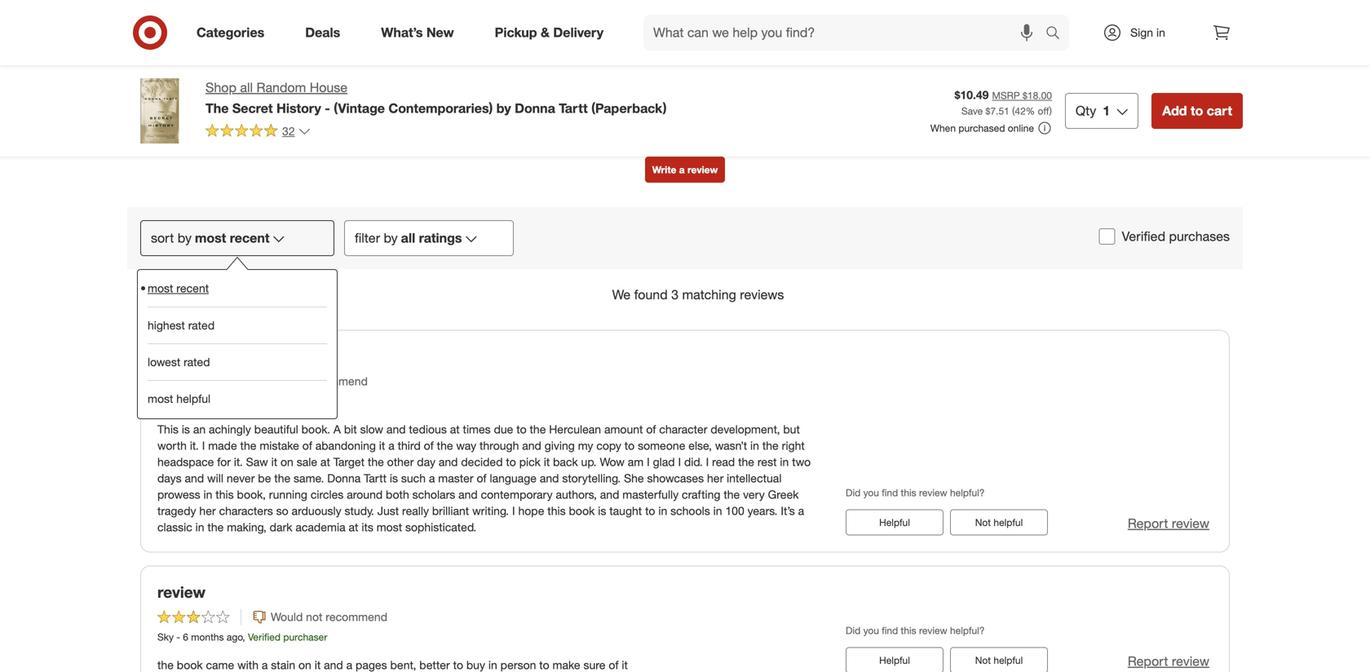 Task type: describe. For each thing, give the bounding box(es) containing it.
back
[[553, 455, 578, 469]]

book.
[[301, 422, 330, 436]]

&
[[541, 25, 550, 40]]

0 horizontal spatial at
[[320, 455, 330, 469]]

would for utterly brilliant
[[271, 374, 303, 388]]

sophisticated.
[[405, 520, 477, 534]]

(
[[1012, 105, 1015, 117]]

abandoning
[[315, 439, 376, 453]]

secret
[[232, 100, 273, 116]]

such
[[401, 471, 426, 485]]

pick
[[519, 455, 541, 469]]

i left the did.
[[678, 455, 681, 469]]

sign in
[[1131, 25, 1165, 40]]

purchases
[[1169, 228, 1230, 244]]

to right due
[[516, 422, 527, 436]]

donna inside 'shop all random house the secret history - (vintage contemporaries) by donna tartt (paperback)'
[[515, 100, 555, 116]]

42
[[1015, 105, 1026, 117]]

0 vertical spatial is
[[182, 422, 190, 436]]

i down an
[[202, 439, 205, 453]]

decided
[[461, 455, 503, 469]]

development,
[[711, 422, 780, 436]]

running
[[269, 487, 307, 502]]

be
[[258, 471, 271, 485]]

bit
[[344, 422, 357, 436]]

i right am
[[647, 455, 650, 469]]

0 vertical spatial recent
[[230, 230, 270, 246]]

- inside 'shop all random house the secret history - (vintage contemporaries) by donna tartt (paperback)'
[[325, 100, 330, 116]]

i down contemporary
[[512, 504, 515, 518]]

most up this
[[148, 391, 173, 406]]

of down decided
[[477, 471, 487, 485]]

will
[[207, 471, 223, 485]]

someone
[[638, 439, 685, 453]]

glad
[[653, 455, 675, 469]]

amount
[[604, 422, 643, 436]]

for
[[217, 455, 231, 469]]

you for utterly brilliant
[[863, 486, 879, 499]]

tedious
[[409, 422, 447, 436]]

report review button for review
[[1128, 652, 1210, 671]]

prowess
[[157, 487, 200, 502]]

1 vertical spatial recommend
[[326, 610, 387, 624]]

did you find this review helpful? for utterly brilliant
[[846, 486, 985, 499]]

did you find this review helpful? for review
[[846, 624, 985, 636]]

scholars
[[412, 487, 455, 502]]

msrp
[[992, 89, 1020, 102]]

a right it's
[[798, 504, 804, 518]]

wow
[[600, 455, 625, 469]]

book inside this is an achingly beautiful book. a bit slow and tedious at times due to the herculean amount of character development, but worth it. i made the mistake of abandoning it a third of the way through and giving my copy to someone else, wasn't in the right headspace for it. saw it on sale at target the other day and decided to pick it back up. wow am i glad i did. i read the rest in two days and will never be the same. donna tartt is such a master of language and storytelling. she showcases her intellectual prowess in this book, running circles around both scholars and contemporary authors, and masterfully crafting the very greek tragedy her characters so arduously study. just really brilliant writing. i hope this book is taught to in schools in 100 years. it's a classic in the making, dark academia at its most sophisticated.
[[569, 504, 595, 518]]

two
[[792, 455, 811, 469]]

random
[[257, 80, 306, 95]]

this
[[157, 422, 179, 436]]

search button
[[1038, 15, 1078, 54]]

most helpful link
[[148, 380, 327, 417]]

tartt inside this is an achingly beautiful book. a bit slow and tedious at times due to the herculean amount of character development, but worth it. i made the mistake of abandoning it a third of the way through and giving my copy to someone else, wasn't in the right headspace for it. saw it on sale at target the other day and decided to pick it back up. wow am i glad i did. i read the rest in two days and will never be the same. donna tartt is such a master of language and storytelling. she showcases her intellectual prowess in this book, running circles around both scholars and contemporary authors, and masterfully crafting the very greek tragedy her characters so arduously study. just really brilliant writing. i hope this book is taught to in schools in 100 years. it's a classic in the making, dark academia at its most sophisticated.
[[364, 471, 387, 485]]

its
[[362, 520, 373, 534]]

search
[[1038, 26, 1078, 42]]

the up running
[[274, 471, 291, 485]]

both
[[386, 487, 409, 502]]

stain
[[271, 658, 295, 672]]

new
[[426, 25, 454, 40]]

tartt inside 'shop all random house the secret history - (vintage contemporaries) by donna tartt (paperback)'
[[559, 100, 588, 116]]

right
[[782, 439, 805, 453]]

book,
[[237, 487, 266, 502]]

and down back
[[540, 471, 559, 485]]

schools
[[671, 504, 710, 518]]

sky - 6 months ago , verified purchaser
[[157, 631, 327, 643]]

making,
[[227, 520, 267, 534]]

and left pages
[[324, 658, 343, 672]]

characters
[[219, 504, 273, 518]]

32 link
[[206, 123, 311, 142]]

mistake
[[260, 439, 299, 453]]

to up language at left bottom
[[506, 455, 516, 469]]

not helpful button for review
[[950, 647, 1048, 672]]

0 vertical spatial brilliant
[[212, 347, 267, 366]]

- for sky - 6 months ago , verified purchaser
[[176, 631, 180, 643]]

contemporary
[[481, 487, 553, 502]]

1 vertical spatial all
[[401, 230, 415, 246]]

made
[[208, 439, 237, 453]]

sure
[[584, 658, 606, 672]]

read
[[712, 455, 735, 469]]

qty
[[1076, 103, 1096, 119]]

save
[[962, 105, 983, 117]]

filter by all ratings
[[355, 230, 462, 246]]

we found 3 matching reviews
[[612, 287, 784, 303]]

helpful button for review
[[846, 647, 944, 672]]

%
[[1026, 105, 1035, 117]]

the up giving
[[530, 422, 546, 436]]

came
[[206, 658, 234, 672]]

- for kej - 3 months ago
[[178, 395, 182, 407]]

what's
[[381, 25, 423, 40]]

verified purchases
[[1122, 228, 1230, 244]]

headspace
[[157, 455, 214, 469]]

online
[[1008, 122, 1034, 134]]

in right buy
[[488, 658, 497, 672]]

years.
[[748, 504, 778, 518]]

the left way
[[437, 439, 453, 453]]

utterly brilliant
[[157, 347, 267, 366]]

helpful? for review
[[950, 624, 985, 636]]

not helpful for review
[[975, 654, 1023, 666]]

by for filter by all ratings
[[384, 230, 398, 246]]

in left two
[[780, 455, 789, 469]]

Verified purchases checkbox
[[1099, 228, 1116, 245]]

of up someone
[[646, 422, 656, 436]]

pickup & delivery link
[[481, 15, 624, 51]]

the up 100
[[724, 487, 740, 502]]

ago for 3
[[228, 395, 244, 407]]

the up the intellectual
[[738, 455, 754, 469]]

a left third
[[388, 439, 395, 453]]

achingly
[[209, 422, 251, 436]]

and up taught
[[600, 487, 619, 502]]

times
[[463, 422, 491, 436]]

months for 6
[[191, 631, 224, 643]]

sort by most recent
[[151, 230, 270, 246]]

giving
[[545, 439, 575, 453]]

sort
[[151, 230, 174, 246]]

helpful for review
[[879, 654, 910, 666]]

but
[[783, 422, 800, 436]]

the up rest
[[762, 439, 779, 453]]

0 horizontal spatial book
[[177, 658, 203, 672]]

deals
[[305, 25, 340, 40]]

categories
[[197, 25, 264, 40]]

of down "tedious" in the left of the page
[[424, 439, 434, 453]]

most up highest
[[148, 281, 173, 295]]

an
[[193, 422, 206, 436]]

lowest rated link
[[148, 343, 327, 380]]

write
[[652, 163, 677, 176]]

1 vertical spatial it.
[[234, 455, 243, 469]]

days
[[157, 471, 182, 485]]

image of the secret history - (vintage contemporaries) by donna tartt (paperback) image
[[127, 78, 192, 144]]

1 vertical spatial verified
[[248, 631, 281, 643]]

it down mistake
[[271, 455, 277, 469]]

3 for matching
[[671, 287, 679, 303]]

add to cart button
[[1152, 93, 1243, 129]]

and up third
[[387, 422, 406, 436]]

classic
[[157, 520, 192, 534]]

deals link
[[291, 15, 361, 51]]

to left buy
[[453, 658, 463, 672]]

filter
[[355, 230, 380, 246]]

hope
[[518, 504, 544, 518]]

in right "classic"
[[195, 520, 204, 534]]

authors,
[[556, 487, 597, 502]]



Task type: locate. For each thing, give the bounding box(es) containing it.
months
[[192, 395, 225, 407], [191, 631, 224, 643]]

all left the ratings
[[401, 230, 415, 246]]

just
[[377, 504, 399, 518]]

would for review
[[271, 610, 303, 624]]

1 vertical spatial would
[[271, 610, 303, 624]]

this is an achingly beautiful book. a bit slow and tedious at times due to the herculean amount of character development, but worth it. i made the mistake of abandoning it a third of the way through and giving my copy to someone else, wasn't in the right headspace for it. saw it on sale at target the other day and decided to pick it back up. wow am i glad i did. i read the rest in two days and will never be the same. donna tartt is such a master of language and storytelling. she showcases her intellectual prowess in this book, running circles around both scholars and contemporary authors, and masterfully crafting the very greek tragedy her characters so arduously study. just really brilliant writing. i hope this book is taught to in schools in 100 years. it's a classic in the making, dark academia at its most sophisticated.
[[157, 422, 811, 534]]

highest rated
[[148, 318, 215, 332]]

we
[[612, 287, 631, 303]]

kej
[[157, 395, 175, 407]]

day
[[417, 455, 436, 469]]

around
[[347, 487, 383, 502]]

)
[[1049, 105, 1052, 117]]

2 report from the top
[[1128, 653, 1168, 669]]

1 vertical spatial helpful button
[[846, 647, 944, 672]]

1 vertical spatial find
[[882, 624, 898, 636]]

it. down an
[[190, 439, 199, 453]]

2 not helpful button from the top
[[950, 647, 1048, 672]]

1 vertical spatial book
[[177, 658, 203, 672]]

1 vertical spatial 3
[[184, 395, 190, 407]]

rated for lowest rated
[[184, 355, 210, 369]]

1 vertical spatial -
[[178, 395, 182, 407]]

1 vertical spatial at
[[320, 455, 330, 469]]

ago up with
[[227, 631, 242, 643]]

0 vertical spatial ago
[[228, 395, 244, 407]]

her down read
[[707, 471, 724, 485]]

third
[[398, 439, 421, 453]]

donna down &
[[515, 100, 555, 116]]

1 vertical spatial did you find this review helpful?
[[846, 624, 985, 636]]

in down development,
[[750, 439, 759, 453]]

book down authors,
[[569, 504, 595, 518]]

most helpful
[[148, 391, 211, 406]]

ago
[[228, 395, 244, 407], [227, 631, 242, 643]]

recent up the highest rated at top left
[[176, 281, 209, 295]]

helpful for utterly brilliant
[[994, 516, 1023, 529]]

3 right found
[[671, 287, 679, 303]]

recommend right not at the left bottom
[[326, 610, 387, 624]]

2 did you find this review helpful? from the top
[[846, 624, 985, 636]]

not for review
[[975, 654, 991, 666]]

taught
[[609, 504, 642, 518]]

1 vertical spatial helpful
[[879, 654, 910, 666]]

lowest
[[148, 355, 180, 369]]

1 horizontal spatial on
[[299, 658, 311, 672]]

2 horizontal spatial is
[[598, 504, 606, 518]]

she
[[624, 471, 644, 485]]

kej - 3 months ago
[[157, 395, 244, 407]]

contemporaries)
[[389, 100, 493, 116]]

2 helpful button from the top
[[846, 647, 944, 672]]

report review button
[[1128, 514, 1210, 533], [1128, 652, 1210, 671]]

of up "sale"
[[302, 439, 312, 453]]

1 you from the top
[[863, 486, 879, 499]]

1 horizontal spatial book
[[569, 504, 595, 518]]

7.51
[[991, 105, 1010, 117]]

by for sort by most recent
[[178, 230, 192, 246]]

0 vertical spatial report
[[1128, 516, 1168, 531]]

report for review
[[1128, 653, 1168, 669]]

at
[[450, 422, 460, 436], [320, 455, 330, 469], [349, 520, 358, 534]]

it. right the for
[[234, 455, 243, 469]]

of right the sure at the left of page
[[609, 658, 619, 672]]

by right sort
[[178, 230, 192, 246]]

1 vertical spatial report
[[1128, 653, 1168, 669]]

shop all random house the secret history - (vintage contemporaries) by donna tartt (paperback)
[[206, 80, 667, 116]]

0 horizontal spatial by
[[178, 230, 192, 246]]

3 right kej
[[184, 395, 190, 407]]

and up master
[[439, 455, 458, 469]]

to down masterfully
[[645, 504, 655, 518]]

0 vertical spatial did
[[846, 486, 861, 499]]

to left make
[[539, 658, 549, 672]]

purchased
[[959, 122, 1005, 134]]

in left 100
[[713, 504, 722, 518]]

report review for review
[[1128, 653, 1210, 669]]

1 horizontal spatial recent
[[230, 230, 270, 246]]

2 vertical spatial at
[[349, 520, 358, 534]]

by
[[497, 100, 511, 116], [178, 230, 192, 246], [384, 230, 398, 246]]

- down the house
[[325, 100, 330, 116]]

0 vertical spatial book
[[569, 504, 595, 518]]

helpful for review
[[994, 654, 1023, 666]]

not helpful for utterly brilliant
[[975, 516, 1023, 529]]

1 horizontal spatial her
[[707, 471, 724, 485]]

did for review
[[846, 624, 861, 636]]

review inside button
[[688, 163, 718, 176]]

report review for utterly brilliant
[[1128, 516, 1210, 531]]

1 vertical spatial on
[[299, 658, 311, 672]]

1 report review button from the top
[[1128, 514, 1210, 533]]

0 vertical spatial helpful
[[176, 391, 211, 406]]

is left taught
[[598, 504, 606, 518]]

delivery
[[553, 25, 604, 40]]

it right the sure at the left of page
[[622, 658, 628, 672]]

a right with
[[262, 658, 268, 672]]

a left pages
[[346, 658, 352, 672]]

1 horizontal spatial it.
[[234, 455, 243, 469]]

rated right lowest
[[184, 355, 210, 369]]

0 vertical spatial helpful
[[879, 516, 910, 529]]

1 horizontal spatial verified
[[1122, 228, 1166, 244]]

0 horizontal spatial all
[[240, 80, 253, 95]]

0 horizontal spatial donna
[[327, 471, 361, 485]]

0 vertical spatial find
[[882, 486, 898, 499]]

2 find from the top
[[882, 624, 898, 636]]

helpful for utterly brilliant
[[879, 516, 910, 529]]

0 vertical spatial rated
[[188, 318, 215, 332]]

other
[[387, 455, 414, 469]]

- left the 6
[[176, 631, 180, 643]]

0 vertical spatial 3
[[671, 287, 679, 303]]

1 vertical spatial her
[[199, 504, 216, 518]]

2 horizontal spatial by
[[497, 100, 511, 116]]

0 vertical spatial report review button
[[1128, 514, 1210, 533]]

0 vertical spatial at
[[450, 422, 460, 436]]

- right kej
[[178, 395, 182, 407]]

(paperback)
[[591, 100, 667, 116]]

it right pick
[[544, 455, 550, 469]]

character
[[659, 422, 708, 436]]

helpful? for utterly brilliant
[[950, 486, 985, 499]]

brilliant up 'sophisticated.'
[[432, 504, 469, 518]]

it down slow
[[379, 439, 385, 453]]

0 horizontal spatial 3
[[184, 395, 190, 407]]

1 vertical spatial helpful?
[[950, 624, 985, 636]]

2 not from the top
[[975, 654, 991, 666]]

What can we help you find? suggestions appear below search field
[[644, 15, 1050, 51]]

helpful
[[176, 391, 211, 406], [994, 516, 1023, 529], [994, 654, 1023, 666]]

through
[[480, 439, 519, 453]]

0 vertical spatial report review
[[1128, 516, 1210, 531]]

1 report review from the top
[[1128, 516, 1210, 531]]

0 vertical spatial tartt
[[559, 100, 588, 116]]

donna down target
[[327, 471, 361, 485]]

0 vertical spatial -
[[325, 100, 330, 116]]

you for review
[[863, 624, 879, 636]]

0 vertical spatial her
[[707, 471, 724, 485]]

did.
[[684, 455, 703, 469]]

find for review
[[882, 624, 898, 636]]

helpful button for utterly brilliant
[[846, 509, 944, 536]]

and down master
[[458, 487, 478, 502]]

rated for highest rated
[[188, 318, 215, 332]]

donna inside this is an achingly beautiful book. a bit slow and tedious at times due to the herculean amount of character development, but worth it. i made the mistake of abandoning it a third of the way through and giving my copy to someone else, wasn't in the right headspace for it. saw it on sale at target the other day and decided to pick it back up. wow am i glad i did. i read the rest in two days and will never be the same. donna tartt is such a master of language and storytelling. she showcases her intellectual prowess in this book, running circles around both scholars and contemporary authors, and masterfully crafting the very greek tragedy her characters so arduously study. just really brilliant writing. i hope this book is taught to in schools in 100 years. it's a classic in the making, dark academia at its most sophisticated.
[[327, 471, 361, 485]]

2 vertical spatial -
[[176, 631, 180, 643]]

0 horizontal spatial verified
[[248, 631, 281, 643]]

0 vertical spatial verified
[[1122, 228, 1166, 244]]

2 did from the top
[[846, 624, 861, 636]]

in right sign
[[1157, 25, 1165, 40]]

recommend
[[306, 374, 368, 388], [326, 610, 387, 624]]

a up scholars
[[429, 471, 435, 485]]

months for 3
[[192, 395, 225, 407]]

would up beautiful
[[271, 374, 303, 388]]

is up "both"
[[390, 471, 398, 485]]

0 vertical spatial all
[[240, 80, 253, 95]]

sky
[[157, 631, 174, 643]]

would not recommend
[[271, 610, 387, 624]]

$18.00
[[1023, 89, 1052, 102]]

language
[[490, 471, 537, 485]]

herculean
[[549, 422, 601, 436]]

brilliant down highest rated "link"
[[212, 347, 267, 366]]

off
[[1038, 105, 1049, 117]]

most right sort
[[195, 230, 226, 246]]

on down mistake
[[281, 455, 294, 469]]

1 vertical spatial donna
[[327, 471, 361, 485]]

tartt left (paperback)
[[559, 100, 588, 116]]

2 horizontal spatial at
[[450, 422, 460, 436]]

in down will
[[204, 487, 212, 502]]

all
[[240, 80, 253, 95], [401, 230, 415, 246]]

0 horizontal spatial tartt
[[364, 471, 387, 485]]

to inside add to cart button
[[1191, 103, 1203, 119]]

2 report review from the top
[[1128, 653, 1210, 669]]

1 vertical spatial tartt
[[364, 471, 387, 485]]

most inside this is an achingly beautiful book. a bit slow and tedious at times due to the herculean amount of character development, but worth it. i made the mistake of abandoning it a third of the way through and giving my copy to someone else, wasn't in the right headspace for it. saw it on sale at target the other day and decided to pick it back up. wow am i glad i did. i read the rest in two days and will never be the same. donna tartt is such a master of language and storytelling. she showcases her intellectual prowess in this book, running circles around both scholars and contemporary authors, and masterfully crafting the very greek tragedy her characters so arduously study. just really brilliant writing. i hope this book is taught to in schools in 100 years. it's a classic in the making, dark academia at its most sophisticated.
[[377, 520, 402, 534]]

1 vertical spatial report review button
[[1128, 652, 1210, 671]]

this
[[901, 486, 917, 499], [216, 487, 234, 502], [548, 504, 566, 518], [901, 624, 917, 636]]

0 vertical spatial not helpful button
[[950, 509, 1048, 536]]

helpful
[[879, 516, 910, 529], [879, 654, 910, 666]]

1 helpful button from the top
[[846, 509, 944, 536]]

reviews
[[740, 287, 784, 303]]

0 vertical spatial helpful button
[[846, 509, 944, 536]]

at right "sale"
[[320, 455, 330, 469]]

0 vertical spatial it.
[[190, 439, 199, 453]]

write a review
[[652, 163, 718, 176]]

0 horizontal spatial is
[[182, 422, 190, 436]]

2 vertical spatial helpful
[[994, 654, 1023, 666]]

and up pick
[[522, 439, 541, 453]]

the left other at the left bottom
[[368, 455, 384, 469]]

0 horizontal spatial it.
[[190, 439, 199, 453]]

1 vertical spatial months
[[191, 631, 224, 643]]

the book came with a stain on it and a pages bent, better to buy in person to make sure of it
[[157, 658, 628, 672]]

categories link
[[183, 15, 285, 51]]

not for utterly brilliant
[[975, 516, 991, 529]]

1 horizontal spatial is
[[390, 471, 398, 485]]

review
[[688, 163, 718, 176], [919, 486, 947, 499], [1172, 516, 1210, 531], [157, 583, 206, 602], [919, 624, 947, 636], [1172, 653, 1210, 669]]

rated inside "link"
[[188, 318, 215, 332]]

at up way
[[450, 422, 460, 436]]

recent
[[230, 230, 270, 246], [176, 281, 209, 295]]

intellectual
[[727, 471, 782, 485]]

$10.49 msrp $18.00 save $ 7.51 ( 42 % off )
[[955, 88, 1052, 117]]

recent up most recent link
[[230, 230, 270, 246]]

the up saw
[[240, 439, 256, 453]]

on inside this is an achingly beautiful book. a bit slow and tedious at times due to the herculean amount of character development, but worth it. i made the mistake of abandoning it a third of the way through and giving my copy to someone else, wasn't in the right headspace for it. saw it on sale at target the other day and decided to pick it back up. wow am i glad i did. i read the rest in two days and will never be the same. donna tartt is such a master of language and storytelling. she showcases her intellectual prowess in this book, running circles around both scholars and contemporary authors, and masterfully crafting the very greek tragedy her characters so arduously study. just really brilliant writing. i hope this book is taught to in schools in 100 years. it's a classic in the making, dark academia at its most sophisticated.
[[281, 455, 294, 469]]

all inside 'shop all random house the secret history - (vintage contemporaries) by donna tartt (paperback)'
[[240, 80, 253, 95]]

1 vertical spatial not
[[975, 654, 991, 666]]

1 vertical spatial rated
[[184, 355, 210, 369]]

by right filter
[[384, 230, 398, 246]]

arduously
[[292, 504, 341, 518]]

rated up utterly brilliant
[[188, 318, 215, 332]]

report for utterly brilliant
[[1128, 516, 1168, 531]]

i right the did.
[[706, 455, 709, 469]]

book down the 6
[[177, 658, 203, 672]]

it down purchaser
[[315, 658, 321, 672]]

1 did from the top
[[846, 486, 861, 499]]

not helpful button for utterly brilliant
[[950, 509, 1048, 536]]

1 vertical spatial recent
[[176, 281, 209, 295]]

most down just
[[377, 520, 402, 534]]

1 vertical spatial did
[[846, 624, 861, 636]]

1 find from the top
[[882, 486, 898, 499]]

it's
[[781, 504, 795, 518]]

house
[[310, 80, 348, 95]]

up.
[[581, 455, 597, 469]]

and down headspace at bottom left
[[185, 471, 204, 485]]

1 horizontal spatial at
[[349, 520, 358, 534]]

at left its
[[349, 520, 358, 534]]

in down masterfully
[[659, 504, 667, 518]]

0 vertical spatial not
[[975, 516, 991, 529]]

1 helpful? from the top
[[950, 486, 985, 499]]

masterfully
[[623, 487, 679, 502]]

0 vertical spatial recommend
[[306, 374, 368, 388]]

0 horizontal spatial her
[[199, 504, 216, 518]]

study.
[[345, 504, 374, 518]]

storytelling.
[[562, 471, 621, 485]]

1 horizontal spatial donna
[[515, 100, 555, 116]]

1
[[1103, 103, 1110, 119]]

0 vertical spatial helpful?
[[950, 486, 985, 499]]

the down sky on the left bottom of page
[[157, 658, 174, 672]]

1 horizontal spatial by
[[384, 230, 398, 246]]

report review button for utterly brilliant
[[1128, 514, 1210, 533]]

a right write
[[679, 163, 685, 176]]

by right contemporaries)
[[497, 100, 511, 116]]

2 helpful from the top
[[879, 654, 910, 666]]

dark
[[270, 520, 292, 534]]

verified right verified purchases 'option' at the right top
[[1122, 228, 1166, 244]]

0 vertical spatial did you find this review helpful?
[[846, 486, 985, 499]]

sale
[[297, 455, 317, 469]]

2 would from the top
[[271, 610, 303, 624]]

all up "secret"
[[240, 80, 253, 95]]

a
[[679, 163, 685, 176], [388, 439, 395, 453], [429, 471, 435, 485], [798, 504, 804, 518], [262, 658, 268, 672], [346, 658, 352, 672]]

what's new
[[381, 25, 454, 40]]

1 not helpful button from the top
[[950, 509, 1048, 536]]

would up purchaser
[[271, 610, 303, 624]]

0 vertical spatial would
[[271, 374, 303, 388]]

1 did you find this review helpful? from the top
[[846, 486, 985, 499]]

recommend up a
[[306, 374, 368, 388]]

donna
[[515, 100, 555, 116], [327, 471, 361, 485]]

3 for months
[[184, 395, 190, 407]]

tragedy
[[157, 504, 196, 518]]

2 not helpful from the top
[[975, 654, 1023, 666]]

ago for 6
[[227, 631, 242, 643]]

most
[[195, 230, 226, 246], [148, 281, 173, 295], [148, 391, 173, 406], [377, 520, 402, 534]]

when purchased online
[[931, 122, 1034, 134]]

not helpful button
[[950, 509, 1048, 536], [950, 647, 1048, 672]]

would
[[271, 374, 303, 388], [271, 610, 303, 624]]

1 vertical spatial not helpful button
[[950, 647, 1048, 672]]

1 vertical spatial report review
[[1128, 653, 1210, 669]]

0 vertical spatial months
[[192, 395, 225, 407]]

1 horizontal spatial brilliant
[[432, 504, 469, 518]]

did for utterly brilliant
[[846, 486, 861, 499]]

0 vertical spatial not helpful
[[975, 516, 1023, 529]]

2 you from the top
[[863, 624, 879, 636]]

due
[[494, 422, 513, 436]]

1 would from the top
[[271, 374, 303, 388]]

brilliant inside this is an achingly beautiful book. a bit slow and tedious at times due to the herculean amount of character development, but worth it. i made the mistake of abandoning it a third of the way through and giving my copy to someone else, wasn't in the right headspace for it. saw it on sale at target the other day and decided to pick it back up. wow am i glad i did. i read the rest in two days and will never be the same. donna tartt is such a master of language and storytelling. she showcases her intellectual prowess in this book, running circles around both scholars and contemporary authors, and masterfully crafting the very greek tragedy her characters so arduously study. just really brilliant writing. i hope this book is taught to in schools in 100 years. it's a classic in the making, dark academia at its most sophisticated.
[[432, 504, 469, 518]]

greek
[[768, 487, 799, 502]]

0 horizontal spatial on
[[281, 455, 294, 469]]

months up an
[[192, 395, 225, 407]]

2 vertical spatial is
[[598, 504, 606, 518]]

1 not from the top
[[975, 516, 991, 529]]

0 horizontal spatial recent
[[176, 281, 209, 295]]

1 report from the top
[[1128, 516, 1168, 531]]

0 vertical spatial on
[[281, 455, 294, 469]]

1 horizontal spatial tartt
[[559, 100, 588, 116]]

1 vertical spatial ago
[[227, 631, 242, 643]]

to right 'add'
[[1191, 103, 1203, 119]]

most recent link
[[148, 270, 327, 307]]

utterly
[[157, 347, 207, 366]]

1 vertical spatial helpful
[[994, 516, 1023, 529]]

a inside button
[[679, 163, 685, 176]]

the left making,
[[208, 520, 224, 534]]

1 horizontal spatial 3
[[671, 287, 679, 303]]

with
[[237, 658, 259, 672]]

pages
[[356, 658, 387, 672]]

sign
[[1131, 25, 1153, 40]]

verified right ,
[[248, 631, 281, 643]]

ago up achingly
[[228, 395, 244, 407]]

1 vertical spatial brilliant
[[432, 504, 469, 518]]

her right tragedy
[[199, 504, 216, 518]]

by inside 'shop all random house the secret history - (vintage contemporaries) by donna tartt (paperback)'
[[497, 100, 511, 116]]

add to cart
[[1162, 103, 1232, 119]]

rated
[[188, 318, 215, 332], [184, 355, 210, 369]]

to
[[1191, 103, 1203, 119], [516, 422, 527, 436], [625, 439, 635, 453], [506, 455, 516, 469], [645, 504, 655, 518], [453, 658, 463, 672], [539, 658, 549, 672]]

to down amount
[[625, 439, 635, 453]]

0 vertical spatial you
[[863, 486, 879, 499]]

1 not helpful from the top
[[975, 516, 1023, 529]]

0 horizontal spatial brilliant
[[212, 347, 267, 366]]

on right stain
[[299, 658, 311, 672]]

1 vertical spatial not helpful
[[975, 654, 1023, 666]]

,
[[242, 631, 245, 643]]

0 vertical spatial donna
[[515, 100, 555, 116]]

tartt up around
[[364, 471, 387, 485]]

1 vertical spatial is
[[390, 471, 398, 485]]

1 helpful from the top
[[879, 516, 910, 529]]

find for utterly brilliant
[[882, 486, 898, 499]]

1 horizontal spatial all
[[401, 230, 415, 246]]

2 helpful? from the top
[[950, 624, 985, 636]]

32
[[282, 124, 295, 138]]

2 report review button from the top
[[1128, 652, 1210, 671]]



Task type: vqa. For each thing, say whether or not it's contained in the screenshot.
scratcher/houses
no



